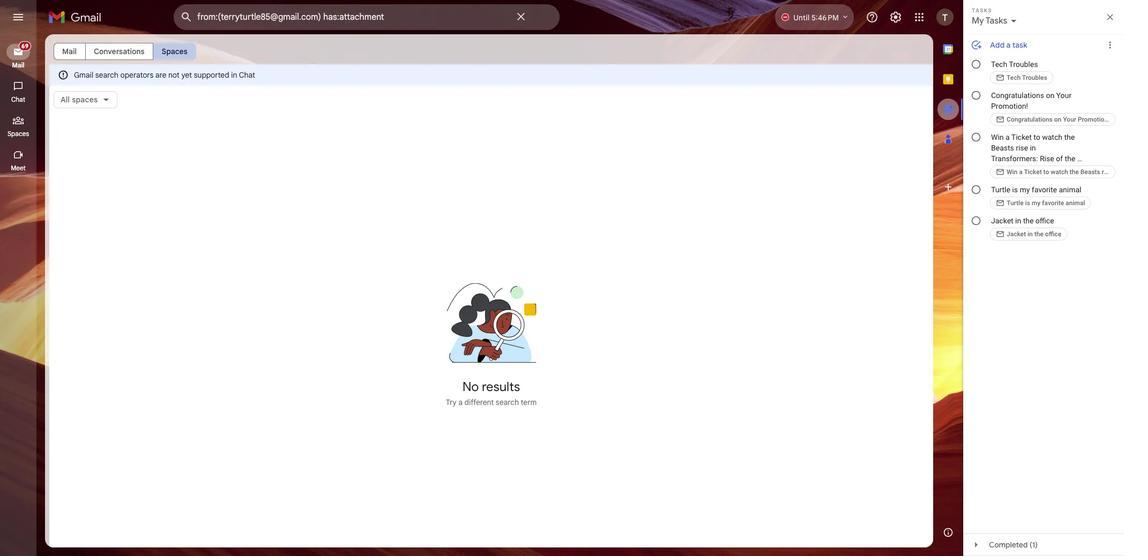 Task type: locate. For each thing, give the bounding box(es) containing it.
chat down mail heading
[[11, 95, 25, 103]]

spaces heading
[[0, 130, 36, 138]]

0 vertical spatial mail
[[62, 47, 77, 56]]

1 vertical spatial mail
[[12, 61, 24, 69]]

meet
[[11, 164, 26, 172]]

1 vertical spatial spaces
[[7, 130, 29, 138]]

support image
[[866, 11, 879, 24]]

search in chat and spaces image
[[177, 8, 196, 27]]

navigation
[[0, 34, 38, 557]]

1 horizontal spatial chat
[[239, 70, 255, 80]]

yet
[[181, 70, 192, 80]]

not
[[168, 70, 180, 80]]

1 horizontal spatial mail
[[62, 47, 77, 56]]

69 link
[[6, 41, 31, 60]]

tab list
[[933, 34, 963, 518]]

spaces
[[162, 47, 188, 56], [7, 130, 29, 138]]

chat right the in
[[239, 70, 255, 80]]

mail inside mail heading
[[12, 61, 24, 69]]

spaces inside button
[[162, 47, 188, 56]]

are
[[155, 70, 166, 80]]

0 horizontal spatial chat
[[11, 95, 25, 103]]

in
[[231, 70, 237, 80]]

0 horizontal spatial spaces
[[7, 130, 29, 138]]

mail button
[[54, 42, 85, 61]]

Search in chat and spaces text field
[[197, 12, 508, 23]]

spaces down chat heading
[[7, 130, 29, 138]]

1 horizontal spatial spaces
[[162, 47, 188, 56]]

side panel section
[[933, 34, 963, 548]]

Search in mail search field
[[174, 4, 560, 30]]

gmail
[[74, 70, 93, 80]]

operators
[[120, 70, 153, 80]]

mail down 69 "link"
[[12, 61, 24, 69]]

spaces up not
[[162, 47, 188, 56]]

settings image
[[889, 11, 902, 24]]

mail
[[62, 47, 77, 56], [12, 61, 24, 69]]

1 vertical spatial chat
[[11, 95, 25, 103]]

conversations
[[94, 47, 145, 56]]

0 horizontal spatial mail
[[12, 61, 24, 69]]

navigation containing mail
[[0, 34, 38, 557]]

meet heading
[[0, 164, 36, 173]]

0 vertical spatial chat
[[239, 70, 255, 80]]

0 vertical spatial spaces
[[162, 47, 188, 56]]

mail up gmail
[[62, 47, 77, 56]]

chat inside heading
[[11, 95, 25, 103]]

chat
[[239, 70, 255, 80], [11, 95, 25, 103]]



Task type: describe. For each thing, give the bounding box(es) containing it.
mail inside mail button
[[62, 47, 77, 56]]

conversations button
[[85, 42, 153, 61]]

gmail image
[[48, 6, 107, 28]]

clear search image
[[510, 6, 532, 27]]

spaces button
[[153, 42, 196, 61]]

chat heading
[[0, 95, 36, 104]]

mail heading
[[0, 61, 36, 70]]

spaces inside heading
[[7, 130, 29, 138]]

gmail search operators are not yet supported in chat
[[74, 70, 255, 80]]

main menu image
[[12, 11, 25, 24]]

supported
[[194, 70, 229, 80]]

search
[[95, 70, 118, 80]]

69
[[21, 42, 28, 50]]



Task type: vqa. For each thing, say whether or not it's contained in the screenshot.
the top Spaces
yes



